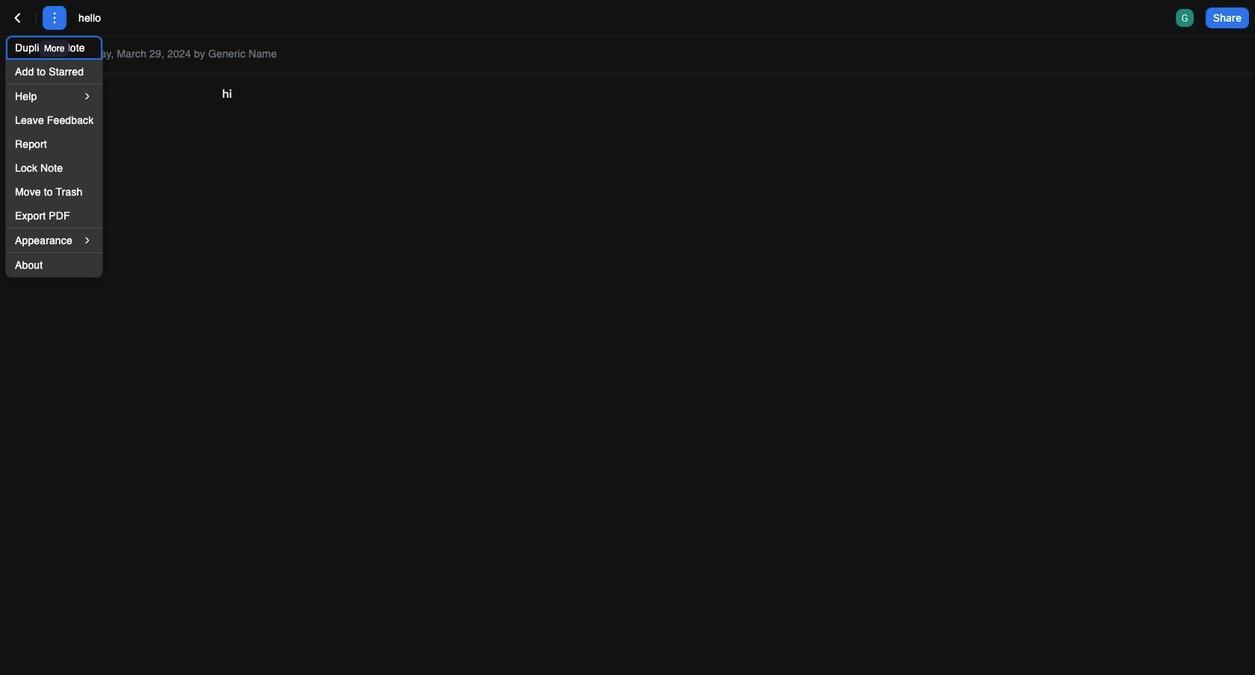 Task type: locate. For each thing, give the bounding box(es) containing it.
more image
[[46, 9, 64, 27]]

menu
[[6, 36, 103, 277]]

menu item
[[6, 36, 103, 60], [6, 60, 103, 84], [6, 84, 103, 108], [6, 132, 103, 156], [6, 156, 103, 180], [6, 180, 103, 204], [6, 204, 103, 228], [6, 229, 103, 253], [6, 253, 103, 277]]

tooltip
[[38, 30, 70, 58]]

all notes image
[[9, 9, 27, 27]]

bold image
[[250, 46, 267, 64]]

8 menu item from the top
[[6, 229, 103, 253]]

italic image
[[279, 46, 297, 64]]

2 menu item from the top
[[6, 60, 103, 84]]

generic name image
[[1176, 9, 1194, 27]]

None text field
[[78, 10, 120, 25]]



Task type: vqa. For each thing, say whether or not it's contained in the screenshot.
large-
no



Task type: describe. For each thing, give the bounding box(es) containing it.
4 menu item from the top
[[6, 132, 103, 156]]

1 menu item from the top
[[6, 36, 103, 60]]

9 menu item from the top
[[6, 253, 103, 277]]

6 menu item from the top
[[6, 180, 103, 204]]

7 menu item from the top
[[6, 204, 103, 228]]

3 menu item from the top
[[6, 84, 103, 108]]

5 menu item from the top
[[6, 156, 103, 180]]



